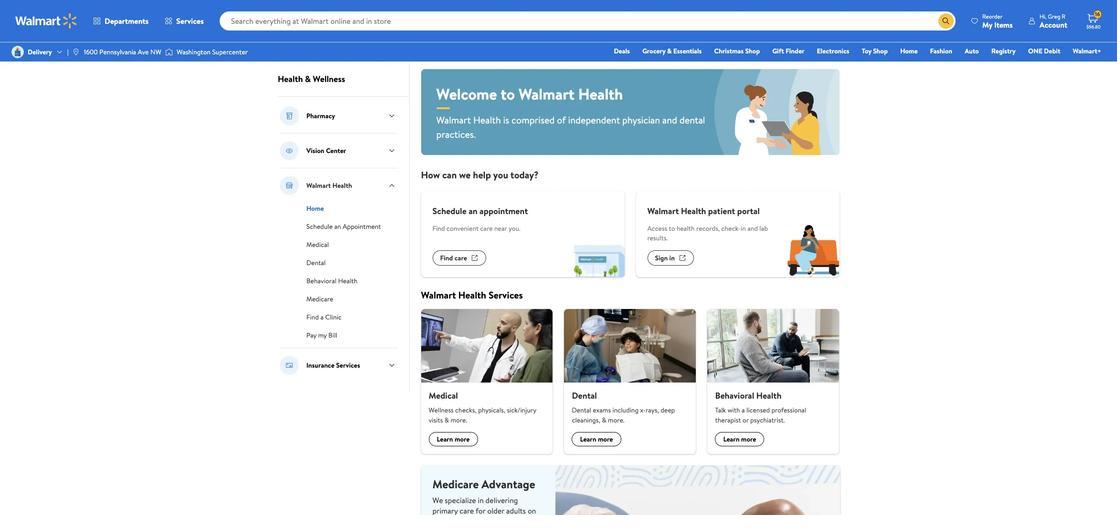 Task type: describe. For each thing, give the bounding box(es) containing it.
insurance
[[306, 361, 335, 371]]

in inside "button"
[[670, 254, 675, 263]]

dental for dental
[[306, 258, 326, 268]]

home inside "link"
[[900, 46, 918, 56]]

16
[[1095, 10, 1100, 18]]

results.
[[647, 234, 668, 243]]

 image for delivery
[[11, 46, 24, 58]]

more. inside medical wellness checks, physicals, sick/injury visits & more.
[[451, 416, 467, 425]]

pay
[[306, 331, 317, 341]]

lab
[[760, 224, 768, 234]]

find care button
[[433, 251, 486, 266]]

my
[[318, 331, 327, 341]]

checks,
[[455, 406, 477, 415]]

health for walmart health services
[[458, 289, 486, 302]]

in inside access to health records, check-in and lab results.
[[741, 224, 746, 234]]

delivering
[[486, 496, 518, 506]]

0 horizontal spatial home
[[306, 204, 324, 214]]

reorder my items
[[983, 12, 1013, 30]]

patient
[[708, 205, 735, 217]]

records,
[[696, 224, 720, 234]]

one
[[1028, 46, 1043, 56]]

find care
[[440, 254, 467, 263]]

washington supercenter
[[177, 47, 248, 57]]

|
[[67, 47, 69, 57]]

x-
[[640, 406, 646, 415]]

gift finder
[[772, 46, 805, 56]]

we
[[433, 496, 443, 506]]

schedule for schedule an appointment
[[306, 222, 333, 232]]

fashion link
[[926, 46, 957, 56]]

more for wellness
[[455, 435, 470, 445]]

behavioral for behavioral health
[[306, 277, 337, 286]]

walmart health
[[306, 181, 352, 191]]

primary
[[433, 506, 458, 516]]

wh schedule appointment image
[[572, 225, 625, 278]]

grocery
[[642, 46, 666, 56]]

walmart for is
[[436, 114, 471, 127]]

shop for toy shop
[[873, 46, 888, 56]]

bill
[[328, 331, 337, 341]]

medicare for medicare
[[306, 295, 333, 304]]

0 horizontal spatial wellness
[[313, 73, 345, 85]]

a inside behavioral health talk with a licensed professional therapist or psychiatrist.
[[742, 406, 745, 415]]

care inside medicare advantage we specialize in delivering primary care for older adults o
[[460, 506, 474, 516]]

search icon image
[[942, 17, 950, 25]]

christmas shop link
[[710, 46, 764, 56]]

& inside medical wellness checks, physicals, sick/injury visits & more.
[[445, 416, 449, 425]]

grocery & essentials
[[642, 46, 702, 56]]

nw
[[150, 47, 161, 57]]

& inside dental dental exams including x-rays, deep cleanings, & more.
[[602, 416, 606, 425]]

behavioral health list item
[[702, 310, 845, 455]]

how
[[421, 169, 440, 182]]

check-
[[722, 224, 741, 234]]

health up pharmacy icon
[[278, 73, 303, 85]]

christmas shop
[[714, 46, 760, 56]]

r
[[1062, 12, 1066, 20]]

registry
[[992, 46, 1016, 56]]

toy
[[862, 46, 872, 56]]

auto
[[965, 46, 979, 56]]

an for appointment
[[334, 222, 341, 232]]

exams
[[593, 406, 611, 415]]

welcome
[[436, 84, 497, 105]]

toy shop
[[862, 46, 888, 56]]

behavioral health talk with a licensed professional therapist or psychiatrist.
[[715, 390, 806, 425]]

services button
[[157, 10, 212, 32]]

talk
[[715, 406, 726, 415]]

in inside medicare advantage we specialize in delivering primary care for older adults o
[[478, 496, 484, 506]]

pharmacy
[[306, 111, 335, 121]]

convenient
[[447, 224, 479, 234]]

comprised
[[512, 114, 555, 127]]

find a clinic link
[[306, 312, 342, 322]]

pay my bill
[[306, 331, 337, 341]]

behavioral health link
[[306, 276, 358, 286]]

to for access
[[669, 224, 675, 234]]

dental dental exams including x-rays, deep cleanings, & more.
[[572, 390, 675, 425]]

dental link
[[306, 257, 326, 268]]

delivery
[[28, 47, 52, 57]]

including
[[613, 406, 639, 415]]

walmart+ link
[[1069, 46, 1106, 56]]

toy shop link
[[858, 46, 892, 56]]

fashion
[[930, 46, 953, 56]]

services inside dropdown button
[[176, 16, 204, 26]]

deep
[[661, 406, 675, 415]]

my
[[983, 19, 993, 30]]

learn for wellness
[[437, 435, 453, 445]]

& up pharmacy
[[305, 73, 311, 85]]

sick/injury
[[507, 406, 536, 415]]

hi, greg r account
[[1040, 12, 1068, 30]]

dental
[[680, 114, 705, 127]]

access
[[647, 224, 667, 234]]

deals
[[614, 46, 630, 56]]

electronics link
[[813, 46, 854, 56]]

for
[[476, 506, 486, 516]]

appointment
[[343, 222, 381, 232]]

account
[[1040, 19, 1068, 30]]

0 vertical spatial care
[[480, 224, 493, 234]]

list containing medical
[[415, 310, 845, 455]]

you
[[493, 169, 508, 182]]

advantage
[[482, 477, 535, 493]]

more for dental
[[598, 435, 613, 445]]

sign
[[655, 254, 668, 263]]

 image for washington supercenter
[[165, 47, 173, 57]]

walmart image
[[15, 13, 77, 29]]

medical list item
[[415, 310, 559, 455]]

near
[[494, 224, 507, 234]]

departments
[[105, 16, 149, 26]]

pharmacy image
[[280, 107, 299, 126]]



Task type: vqa. For each thing, say whether or not it's contained in the screenshot.
leftmost the Assembly
no



Task type: locate. For each thing, give the bounding box(es) containing it.
and
[[662, 114, 677, 127], [748, 224, 758, 234]]

shop right christmas
[[745, 46, 760, 56]]

1 vertical spatial to
[[669, 224, 675, 234]]

0 vertical spatial wellness
[[313, 73, 345, 85]]

dental
[[306, 258, 326, 268], [572, 390, 597, 402], [572, 406, 591, 415]]

2 vertical spatial dental
[[572, 406, 591, 415]]

1 more from the left
[[455, 435, 470, 445]]

1600
[[84, 47, 98, 57]]

health for walmart health
[[333, 181, 352, 191]]

0 horizontal spatial learn more
[[437, 435, 470, 445]]

2 horizontal spatial services
[[489, 289, 523, 302]]

0 horizontal spatial behavioral
[[306, 277, 337, 286]]

behavioral health
[[306, 277, 358, 286]]

0 horizontal spatial home link
[[306, 203, 324, 214]]

0 vertical spatial medicare
[[306, 295, 333, 304]]

more. down checks,
[[451, 416, 467, 425]]

1 vertical spatial an
[[334, 222, 341, 232]]

vision
[[306, 146, 324, 156]]

schedule
[[433, 205, 467, 217], [306, 222, 333, 232]]

2 learn more from the left
[[580, 435, 613, 445]]

medical up dental link
[[306, 240, 329, 250]]

1 vertical spatial home link
[[306, 203, 324, 214]]

more inside medical list item
[[455, 435, 470, 445]]

0 horizontal spatial medical
[[306, 240, 329, 250]]

medicare up specialize
[[433, 477, 479, 493]]

of
[[557, 114, 566, 127]]

1 horizontal spatial learn
[[580, 435, 596, 445]]

auto link
[[961, 46, 983, 56]]

more. down including at the bottom
[[608, 416, 625, 425]]

behavioral up medicare link at bottom left
[[306, 277, 337, 286]]

schedule for schedule an appointment
[[433, 205, 467, 217]]

learn more inside medical list item
[[437, 435, 470, 445]]

find left convenient at the left top of the page
[[433, 224, 445, 234]]

1 horizontal spatial more
[[598, 435, 613, 445]]

0 horizontal spatial shop
[[745, 46, 760, 56]]

medical wellness checks, physicals, sick/injury visits & more.
[[429, 390, 536, 425]]

wellness inside medical wellness checks, physicals, sick/injury visits & more.
[[429, 406, 454, 415]]

greg
[[1048, 12, 1061, 20]]

0 horizontal spatial to
[[501, 84, 515, 105]]

deals link
[[610, 46, 634, 56]]

1 horizontal spatial medicare
[[433, 477, 479, 493]]

 image left delivery at the left of the page
[[11, 46, 24, 58]]

0 horizontal spatial learn
[[437, 435, 453, 445]]

find for find convenient care near you.
[[433, 224, 445, 234]]

walmart+
[[1073, 46, 1102, 56]]

in left older
[[478, 496, 484, 506]]

medicare inside medicare advantage we specialize in delivering primary care for older adults o
[[433, 477, 479, 493]]

medical inside medical wellness checks, physicals, sick/injury visits & more.
[[429, 390, 458, 402]]

0 vertical spatial dental
[[306, 258, 326, 268]]

0 vertical spatial to
[[501, 84, 515, 105]]

2 horizontal spatial in
[[741, 224, 746, 234]]

home down walmart health at the left of the page
[[306, 204, 324, 214]]

1600 pennsylvania ave nw
[[84, 47, 161, 57]]

health inside behavioral health talk with a licensed professional therapist or psychiatrist.
[[756, 390, 782, 402]]

2 vertical spatial in
[[478, 496, 484, 506]]

2 more from the left
[[598, 435, 613, 445]]

& down exams
[[602, 416, 606, 425]]

learn more for wellness
[[437, 435, 470, 445]]

3 more from the left
[[741, 435, 756, 445]]

1 horizontal spatial more.
[[608, 416, 625, 425]]

in right sign
[[670, 254, 675, 263]]

1 horizontal spatial a
[[742, 406, 745, 415]]

walmart up access
[[647, 205, 679, 217]]

rays,
[[646, 406, 659, 415]]

0 horizontal spatial  image
[[11, 46, 24, 58]]

walmart for patient
[[647, 205, 679, 217]]

$96.80
[[1087, 23, 1101, 30]]

3 learn from the left
[[723, 435, 740, 445]]

older
[[487, 506, 504, 516]]

1 vertical spatial medicare
[[433, 477, 479, 493]]

home link down walmart health at the left of the page
[[306, 203, 324, 214]]

2 horizontal spatial learn more
[[723, 435, 756, 445]]

find down convenient at the left top of the page
[[440, 254, 453, 263]]

1 more. from the left
[[451, 416, 467, 425]]

0 vertical spatial behavioral
[[306, 277, 337, 286]]

professional
[[772, 406, 806, 415]]

learn more down cleanings,
[[580, 435, 613, 445]]

1 horizontal spatial home link
[[896, 46, 922, 56]]

1 vertical spatial and
[[748, 224, 758, 234]]

 image
[[72, 48, 80, 56]]

registry link
[[987, 46, 1020, 56]]

and left dental
[[662, 114, 677, 127]]

walmart health patient portal
[[647, 205, 760, 217]]

1 horizontal spatial home
[[900, 46, 918, 56]]

0 vertical spatial home
[[900, 46, 918, 56]]

care
[[480, 224, 493, 234], [455, 254, 467, 263], [460, 506, 474, 516]]

find up pay on the left of page
[[306, 313, 319, 322]]

3 learn more from the left
[[723, 435, 756, 445]]

2 vertical spatial find
[[306, 313, 319, 322]]

and left lab
[[748, 224, 758, 234]]

find convenient care near you.
[[433, 224, 521, 234]]

medical up visits
[[429, 390, 458, 402]]

walmart right walmart health icon
[[306, 181, 331, 191]]

behavioral inside behavioral health talk with a licensed professional therapist or psychiatrist.
[[715, 390, 754, 402]]

1 horizontal spatial  image
[[165, 47, 173, 57]]

behavioral up with in the right of the page
[[715, 390, 754, 402]]

1 vertical spatial behavioral
[[715, 390, 754, 402]]

wellness up pharmacy
[[313, 73, 345, 85]]

an left appointment
[[334, 222, 341, 232]]

ave
[[138, 47, 149, 57]]

1 horizontal spatial schedule
[[433, 205, 467, 217]]

health for walmart health is comprised of independent physician and dental practices.
[[473, 114, 501, 127]]

health down center
[[333, 181, 352, 191]]

grocery & essentials link
[[638, 46, 706, 56]]

physician
[[622, 114, 660, 127]]

1 horizontal spatial learn more
[[580, 435, 613, 445]]

sign in button
[[647, 251, 694, 266]]

gift finder link
[[768, 46, 809, 56]]

dental up cleanings,
[[572, 406, 591, 415]]

0 horizontal spatial a
[[321, 313, 324, 322]]

learn more for dental
[[580, 435, 613, 445]]

0 vertical spatial medical
[[306, 240, 329, 250]]

learn more down or
[[723, 435, 756, 445]]

Search search field
[[220, 11, 956, 31]]

find inside button
[[440, 254, 453, 263]]

learn for dental
[[580, 435, 596, 445]]

walmart
[[519, 84, 575, 105], [436, 114, 471, 127], [306, 181, 331, 191], [647, 205, 679, 217], [421, 289, 456, 302]]

health up health
[[681, 205, 706, 217]]

0 vertical spatial home link
[[896, 46, 922, 56]]

0 horizontal spatial and
[[662, 114, 677, 127]]

a right with in the right of the page
[[742, 406, 745, 415]]

 image right nw
[[165, 47, 173, 57]]

1 horizontal spatial in
[[670, 254, 675, 263]]

how can we help you today?
[[421, 169, 539, 182]]

a left clinic
[[321, 313, 324, 322]]

0 horizontal spatial more.
[[451, 416, 467, 425]]

1 vertical spatial in
[[670, 254, 675, 263]]

learn down visits
[[437, 435, 453, 445]]

0 vertical spatial schedule
[[433, 205, 467, 217]]

1 shop from the left
[[745, 46, 760, 56]]

learn more inside the dental list item
[[580, 435, 613, 445]]

gift
[[772, 46, 784, 56]]

licensed
[[747, 406, 770, 415]]

schedule up convenient at the left top of the page
[[433, 205, 467, 217]]

0 horizontal spatial schedule
[[306, 222, 333, 232]]

learn inside behavioral health list item
[[723, 435, 740, 445]]

walmart down the 'find care'
[[421, 289, 456, 302]]

more inside behavioral health list item
[[741, 435, 756, 445]]

walmart health services
[[421, 289, 523, 302]]

services
[[176, 16, 204, 26], [489, 289, 523, 302], [336, 361, 360, 371]]

schedule an appointment
[[306, 222, 381, 232]]

learn inside the dental list item
[[580, 435, 596, 445]]

schedule up medical link
[[306, 222, 333, 232]]

1 vertical spatial care
[[455, 254, 467, 263]]

list
[[415, 310, 845, 455]]

walmart up comprised
[[519, 84, 575, 105]]

dental list item
[[559, 310, 702, 455]]

health down find care button
[[458, 289, 486, 302]]

1 vertical spatial wellness
[[429, 406, 454, 415]]

care left for
[[460, 506, 474, 516]]

walmart up practices.
[[436, 114, 471, 127]]

1 learn from the left
[[437, 435, 453, 445]]

learn inside medical list item
[[437, 435, 453, 445]]

1 horizontal spatial behavioral
[[715, 390, 754, 402]]

walmart health image
[[280, 176, 299, 195]]

health left the is
[[473, 114, 501, 127]]

more down checks,
[[455, 435, 470, 445]]

an up 'find convenient care near you.'
[[469, 205, 478, 217]]

health for behavioral health talk with a licensed professional therapist or psychiatrist.
[[756, 390, 782, 402]]

electronics
[[817, 46, 850, 56]]

home left fashion
[[900, 46, 918, 56]]

more inside the dental list item
[[598, 435, 613, 445]]

1 horizontal spatial medical
[[429, 390, 458, 402]]

walmart health is comprised of independent physician and dental practices.
[[436, 114, 705, 141]]

dental down medical link
[[306, 258, 326, 268]]

finder
[[786, 46, 805, 56]]

more
[[455, 435, 470, 445], [598, 435, 613, 445], [741, 435, 756, 445]]

1 horizontal spatial and
[[748, 224, 758, 234]]

2 vertical spatial care
[[460, 506, 474, 516]]

medicare link
[[306, 294, 333, 304]]

2 horizontal spatial learn
[[723, 435, 740, 445]]

health up clinic
[[338, 277, 358, 286]]

to for welcome
[[501, 84, 515, 105]]

1 vertical spatial services
[[489, 289, 523, 302]]

care inside button
[[455, 254, 467, 263]]

vision center
[[306, 146, 346, 156]]

2 more. from the left
[[608, 416, 625, 425]]

behavioral for behavioral health talk with a licensed professional therapist or psychiatrist.
[[715, 390, 754, 402]]

medical for medical
[[306, 240, 329, 250]]

care down convenient at the left top of the page
[[455, 254, 467, 263]]

0 vertical spatial services
[[176, 16, 204, 26]]

schedule an appointment
[[433, 205, 528, 217]]

learn more down visits
[[437, 435, 470, 445]]

health for walmart health patient portal
[[681, 205, 706, 217]]

physicals,
[[478, 406, 505, 415]]

medical for medical wellness checks, physicals, sick/injury visits & more.
[[429, 390, 458, 402]]

2 horizontal spatial more
[[741, 435, 756, 445]]

health up licensed
[[756, 390, 782, 402]]

you.
[[509, 224, 521, 234]]

0 horizontal spatial an
[[334, 222, 341, 232]]

dental for dental dental exams including x-rays, deep cleanings, & more.
[[572, 390, 597, 402]]

learn down cleanings,
[[580, 435, 596, 445]]

1 vertical spatial find
[[440, 254, 453, 263]]

1 vertical spatial a
[[742, 406, 745, 415]]

learn more for health
[[723, 435, 756, 445]]

to inside access to health records, check-in and lab results.
[[669, 224, 675, 234]]

more down or
[[741, 435, 756, 445]]

reorder
[[983, 12, 1003, 20]]

welcome to walmart health
[[436, 84, 623, 105]]

a
[[321, 313, 324, 322], [742, 406, 745, 415]]

health inside "walmart health is comprised of independent physician and dental practices."
[[473, 114, 501, 127]]

walmart inside "walmart health is comprised of independent physician and dental practices."
[[436, 114, 471, 127]]

medicare up find a clinic link
[[306, 295, 333, 304]]

walmart for services
[[421, 289, 456, 302]]

find for find care
[[440, 254, 453, 263]]

2 vertical spatial services
[[336, 361, 360, 371]]

1 horizontal spatial to
[[669, 224, 675, 234]]

0 vertical spatial a
[[321, 313, 324, 322]]

one debit
[[1028, 46, 1061, 56]]

2 shop from the left
[[873, 46, 888, 56]]

and inside "walmart health is comprised of independent physician and dental practices."
[[662, 114, 677, 127]]

0 horizontal spatial medicare
[[306, 295, 333, 304]]

shop
[[745, 46, 760, 56], [873, 46, 888, 56]]

to up the is
[[501, 84, 515, 105]]

& right grocery
[[667, 46, 672, 56]]

more. inside dental dental exams including x-rays, deep cleanings, & more.
[[608, 416, 625, 425]]

0 horizontal spatial services
[[176, 16, 204, 26]]

shop right toy
[[873, 46, 888, 56]]

0 vertical spatial an
[[469, 205, 478, 217]]

can
[[442, 169, 457, 182]]

and inside access to health records, check-in and lab results.
[[748, 224, 758, 234]]

learn down therapist
[[723, 435, 740, 445]]

in
[[741, 224, 746, 234], [670, 254, 675, 263], [478, 496, 484, 506]]

care left near
[[480, 224, 493, 234]]

1 vertical spatial dental
[[572, 390, 597, 402]]

dental up exams
[[572, 390, 597, 402]]

Walmart Site-Wide search field
[[220, 11, 956, 31]]

0 vertical spatial and
[[662, 114, 677, 127]]

more.
[[451, 416, 467, 425], [608, 416, 625, 425]]

hi,
[[1040, 12, 1047, 20]]

therapist
[[715, 416, 741, 425]]

one debit link
[[1024, 46, 1065, 56]]

0 vertical spatial in
[[741, 224, 746, 234]]

1 vertical spatial medical
[[429, 390, 458, 402]]

an for appointment
[[469, 205, 478, 217]]

specialize
[[445, 496, 476, 506]]

behavioral
[[306, 277, 337, 286], [715, 390, 754, 402]]

1 vertical spatial home
[[306, 204, 324, 214]]

learn for health
[[723, 435, 740, 445]]

find a clinic
[[306, 313, 342, 322]]

1 vertical spatial schedule
[[306, 222, 333, 232]]

insurance services
[[306, 361, 360, 371]]

clinic
[[325, 313, 342, 322]]

2 learn from the left
[[580, 435, 596, 445]]

1 horizontal spatial services
[[336, 361, 360, 371]]

1 horizontal spatial an
[[469, 205, 478, 217]]

shop for christmas shop
[[745, 46, 760, 56]]

home link left fashion
[[896, 46, 922, 56]]

1 horizontal spatial shop
[[873, 46, 888, 56]]

walmart health patient portal image
[[787, 225, 839, 278]]

health for behavioral health
[[338, 277, 358, 286]]

walmart insurance services image
[[280, 356, 299, 375]]

1 horizontal spatial wellness
[[429, 406, 454, 415]]

vision center image
[[280, 141, 299, 161]]

learn more inside behavioral health list item
[[723, 435, 756, 445]]

more down cleanings,
[[598, 435, 613, 445]]

0 vertical spatial find
[[433, 224, 445, 234]]

help
[[473, 169, 491, 182]]

more for health
[[741, 435, 756, 445]]

washington
[[177, 47, 211, 57]]

health
[[677, 224, 695, 234]]

health & wellness
[[278, 73, 345, 85]]

debit
[[1044, 46, 1061, 56]]

medicare for medicare advantage we specialize in delivering primary care for older adults o
[[433, 477, 479, 493]]

 image
[[11, 46, 24, 58], [165, 47, 173, 57]]

& right visits
[[445, 416, 449, 425]]

access to health records, check-in and lab results.
[[647, 224, 768, 243]]

find for find a clinic
[[306, 313, 319, 322]]

wellness up visits
[[429, 406, 454, 415]]

0 horizontal spatial more
[[455, 435, 470, 445]]

supercenter
[[212, 47, 248, 57]]

to left health
[[669, 224, 675, 234]]

1 learn more from the left
[[437, 435, 470, 445]]

appointment
[[480, 205, 528, 217]]

health up independent
[[578, 84, 623, 105]]

in down portal
[[741, 224, 746, 234]]

0 horizontal spatial in
[[478, 496, 484, 506]]



